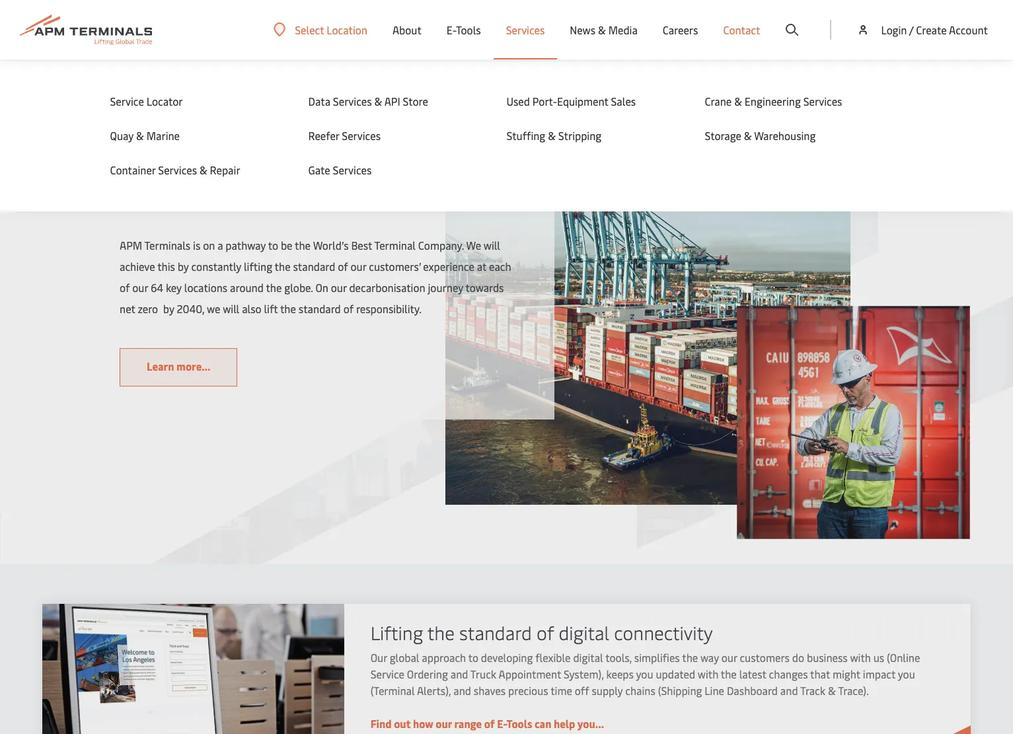 Task type: describe. For each thing, give the bounding box(es) containing it.
appointment
[[499, 667, 562, 682]]

contact
[[724, 22, 761, 37]]

find out how our range of e-tools can help you...
[[371, 717, 605, 731]]

business
[[808, 651, 848, 665]]

careers button
[[663, 0, 699, 60]]

careers
[[663, 22, 699, 37]]

terminal
[[375, 238, 416, 253]]

& right quay
[[136, 128, 144, 143]]

the down be
[[275, 259, 291, 274]]

gate
[[309, 163, 331, 177]]

reefer services link
[[309, 128, 481, 143]]

media
[[609, 22, 638, 37]]

engineering
[[745, 94, 802, 108]]

1 vertical spatial standard
[[299, 302, 341, 316]]

responsibility.
[[356, 302, 422, 316]]

data services & api store link
[[309, 94, 481, 108]]

our inside 'lifting the standard of digital connectivity our global approach to developing flexible digital tools, simplifies the way our customers do business with us (online service ordering and truck appointment system), keeps you updated with the latest changes that might impact you (terminal alerts), and shaves precious time off supply chains (shipping line dashboard and track & trace).'
[[722, 651, 738, 665]]

e- inside dropdown button
[[447, 22, 456, 37]]

login / create account
[[882, 22, 989, 37]]

lifting
[[244, 259, 273, 274]]

the up lift
[[266, 280, 282, 295]]

chains
[[626, 684, 656, 698]]

1 you from the left
[[637, 667, 654, 682]]

e-tools
[[447, 22, 481, 37]]

data services & api store
[[309, 94, 429, 108]]

& left the api
[[375, 94, 382, 108]]

towards
[[466, 280, 504, 295]]

repair
[[210, 163, 240, 177]]

line
[[705, 684, 725, 698]]

lifting for lifting standards
[[120, 161, 229, 213]]

and down changes
[[781, 684, 799, 698]]

how
[[413, 717, 434, 731]]

that
[[811, 667, 831, 682]]

our
[[371, 651, 387, 665]]

our left 64
[[133, 280, 148, 295]]

of up the net
[[120, 280, 130, 295]]

this
[[158, 259, 175, 274]]

service locator link
[[110, 94, 282, 108]]

be
[[281, 238, 293, 253]]

used port-equipment sales
[[507, 94, 636, 108]]

account
[[950, 22, 989, 37]]

lifting standards
[[120, 161, 407, 213]]

approach
[[422, 651, 466, 665]]

standards
[[239, 161, 407, 213]]

lift
[[264, 302, 278, 316]]

range
[[455, 717, 482, 731]]

stripping
[[559, 128, 602, 143]]

can
[[535, 717, 552, 731]]

experience
[[424, 259, 475, 274]]

locations
[[184, 280, 228, 295]]

/
[[910, 22, 914, 37]]

is
[[193, 238, 201, 253]]

services for data services & api store
[[333, 94, 372, 108]]

locator
[[147, 94, 183, 108]]

service locator
[[110, 94, 183, 108]]

crane & engineering services link
[[705, 94, 877, 108]]

simplifies
[[635, 651, 680, 665]]

services up storage & warehousing link
[[804, 94, 843, 108]]

storage
[[705, 128, 742, 143]]

trace).
[[839, 684, 870, 698]]

0 vertical spatial by
[[178, 259, 189, 274]]

system),
[[564, 667, 604, 682]]

1 horizontal spatial with
[[851, 651, 872, 665]]

out
[[394, 717, 411, 731]]

& inside news & media "dropdown button"
[[599, 22, 606, 37]]

track
[[801, 684, 826, 698]]

gate services link
[[309, 163, 481, 177]]

2 you from the left
[[899, 667, 916, 682]]

help
[[554, 717, 576, 731]]

services left news
[[506, 22, 545, 37]]

1 horizontal spatial e-
[[497, 717, 507, 731]]

& left repair
[[200, 163, 207, 177]]

used port-equipment sales link
[[507, 94, 679, 108]]

pathway
[[226, 238, 266, 253]]

supply
[[592, 684, 623, 698]]

also
[[242, 302, 262, 316]]

& right stuffing
[[548, 128, 556, 143]]

of inside 'lifting the standard of digital connectivity our global approach to developing flexible digital tools, simplifies the way our customers do business with us (online service ordering and truck appointment system), keeps you updated with the latest changes that might impact you (terminal alerts), and shaves precious time off supply chains (shipping line dashboard and track & trace).'
[[537, 620, 555, 645]]

api
[[385, 94, 401, 108]]

& right the storage
[[745, 128, 752, 143]]

about
[[393, 22, 422, 37]]

warehousing
[[755, 128, 816, 143]]

flexible
[[536, 651, 571, 665]]

apm terminals is on a pathway to be the world's best terminal company. we will achieve this by constantly lifting the standard of our customers' experience at each of our 64 key locations around the globe. on our decarbonisation journey towards net zero  by 2040, we will also lift the standard of responsibility.
[[120, 238, 512, 316]]

apmt container tracking banner image
[[42, 604, 344, 735]]

truck
[[471, 667, 497, 682]]

impact
[[864, 667, 896, 682]]

achieve
[[120, 259, 155, 274]]

quay & marine link
[[110, 128, 282, 143]]

constantly
[[192, 259, 242, 274]]

developing
[[481, 651, 533, 665]]

you...
[[578, 717, 605, 731]]

the up approach
[[428, 620, 455, 645]]

used
[[507, 94, 530, 108]]

find
[[371, 717, 392, 731]]

shaves
[[474, 684, 506, 698]]

1 horizontal spatial tools
[[507, 717, 533, 731]]



Task type: locate. For each thing, give the bounding box(es) containing it.
digital up "flexible"
[[559, 620, 610, 645]]

container services & repair
[[110, 163, 240, 177]]

to left be
[[268, 238, 279, 253]]

0 horizontal spatial service
[[110, 94, 144, 108]]

service inside 'lifting the standard of digital connectivity our global approach to developing flexible digital tools, simplifies the way our customers do business with us (online service ordering and truck appointment system), keeps you updated with the latest changes that might impact you (terminal alerts), and shaves precious time off supply chains (shipping line dashboard and track & trace).'
[[371, 667, 405, 682]]

news & media button
[[570, 0, 638, 60]]

1 horizontal spatial service
[[371, 667, 405, 682]]

tools left services dropdown button
[[456, 22, 481, 37]]

lifting up global
[[371, 620, 423, 645]]

storage & warehousing
[[705, 128, 816, 143]]

updated
[[656, 667, 696, 682]]

lifting for lifting the standard of digital connectivity our global approach to developing flexible digital tools, simplifies the way our customers do business with us (online service ordering and truck appointment system), keeps you updated with the latest changes that might impact you (terminal alerts), and shaves precious time off supply chains (shipping line dashboard and track & trace).
[[371, 620, 423, 645]]

service
[[110, 94, 144, 108], [371, 667, 405, 682]]

each
[[490, 259, 512, 274]]

to inside 'lifting the standard of digital connectivity our global approach to developing flexible digital tools, simplifies the way our customers do business with us (online service ordering and truck appointment system), keeps you updated with the latest changes that might impact you (terminal alerts), and shaves precious time off supply chains (shipping line dashboard and track & trace).'
[[469, 651, 479, 665]]

services
[[506, 22, 545, 37], [333, 94, 372, 108], [804, 94, 843, 108], [342, 128, 381, 143], [158, 163, 197, 177], [333, 163, 372, 177]]

0 vertical spatial with
[[851, 651, 872, 665]]

0 horizontal spatial you
[[637, 667, 654, 682]]

services down data services & api store
[[342, 128, 381, 143]]

1 horizontal spatial you
[[899, 667, 916, 682]]

the
[[295, 238, 311, 253], [275, 259, 291, 274], [266, 280, 282, 295], [280, 302, 296, 316], [428, 620, 455, 645], [683, 651, 699, 665], [721, 667, 737, 682]]

on
[[316, 280, 329, 295]]

1 vertical spatial with
[[698, 667, 719, 682]]

off
[[575, 684, 590, 698]]

time
[[551, 684, 573, 698]]

our down best
[[351, 259, 367, 274]]

& right news
[[599, 22, 606, 37]]

keeps
[[607, 667, 634, 682]]

reefer
[[309, 128, 340, 143]]

lifting
[[120, 161, 229, 213], [371, 620, 423, 645]]

marine
[[147, 128, 180, 143]]

1 vertical spatial service
[[371, 667, 405, 682]]

select location button
[[274, 22, 368, 37]]

standard up on
[[293, 259, 336, 274]]

the right be
[[295, 238, 311, 253]]

with left us
[[851, 651, 872, 665]]

alerts),
[[417, 684, 451, 698]]

0 vertical spatial to
[[268, 238, 279, 253]]

(online
[[888, 651, 921, 665]]

services for gate services
[[333, 163, 372, 177]]

with down way
[[698, 667, 719, 682]]

services right gate at top
[[333, 163, 372, 177]]

services right the data
[[333, 94, 372, 108]]

digital
[[559, 620, 610, 645], [574, 651, 604, 665]]

container services & repair link
[[110, 163, 282, 177]]

apm
[[120, 238, 142, 253]]

0 vertical spatial will
[[484, 238, 501, 253]]

0 horizontal spatial will
[[223, 302, 240, 316]]

and down approach
[[451, 667, 469, 682]]

we
[[207, 302, 221, 316]]

way
[[701, 651, 720, 665]]

of right range
[[485, 717, 495, 731]]

the up line
[[721, 667, 737, 682]]

location
[[327, 22, 368, 37]]

0 vertical spatial lifting
[[120, 161, 229, 213]]

equipment
[[558, 94, 609, 108]]

to
[[268, 238, 279, 253], [469, 651, 479, 665]]

& right crane
[[735, 94, 743, 108]]

to inside apm terminals is on a pathway to be the world's best terminal company. we will achieve this by constantly lifting the standard of our customers' experience at each of our 64 key locations around the globe. on our decarbonisation journey towards net zero  by 2040, we will also lift the standard of responsibility.
[[268, 238, 279, 253]]

standard
[[293, 259, 336, 274], [299, 302, 341, 316], [460, 620, 532, 645]]

of up "flexible"
[[537, 620, 555, 645]]

lifting inside 'lifting the standard of digital connectivity our global approach to developing flexible digital tools, simplifies the way our customers do business with us (online service ordering and truck appointment system), keeps you updated with the latest changes that might impact you (terminal alerts), and shaves precious time off supply chains (shipping line dashboard and track & trace).'
[[371, 620, 423, 645]]

login / create account link
[[857, 0, 989, 60]]

1 horizontal spatial to
[[469, 651, 479, 665]]

e- right range
[[497, 717, 507, 731]]

standard up developing
[[460, 620, 532, 645]]

stuffing & stripping link
[[507, 128, 679, 143]]

journey
[[428, 280, 464, 295]]

precious
[[509, 684, 549, 698]]

company.
[[419, 238, 464, 253]]

the right lift
[[280, 302, 296, 316]]

digital up system),
[[574, 651, 604, 665]]

1 vertical spatial to
[[469, 651, 479, 665]]

customers
[[740, 651, 790, 665]]

changes
[[770, 667, 809, 682]]

0 vertical spatial e-
[[447, 22, 456, 37]]

to up the truck
[[469, 651, 479, 665]]

e- right about
[[447, 22, 456, 37]]

us
[[874, 651, 885, 665]]

news & media
[[570, 22, 638, 37]]

latest
[[740, 667, 767, 682]]

0 horizontal spatial e-
[[447, 22, 456, 37]]

of down world's
[[338, 259, 348, 274]]

1 vertical spatial lifting
[[371, 620, 423, 645]]

storage & warehousing link
[[705, 128, 877, 143]]

the left way
[[683, 651, 699, 665]]

standard down on
[[299, 302, 341, 316]]

terminals
[[145, 238, 191, 253]]

globe.
[[285, 280, 313, 295]]

& inside 'lifting the standard of digital connectivity our global approach to developing flexible digital tools, simplifies the way our customers do business with us (online service ordering and truck appointment system), keeps you updated with the latest changes that might impact you (terminal alerts), and shaves precious time off supply chains (shipping line dashboard and track & trace).'
[[829, 684, 837, 698]]

key
[[166, 280, 182, 295]]

tools inside dropdown button
[[456, 22, 481, 37]]

0 horizontal spatial with
[[698, 667, 719, 682]]

&
[[599, 22, 606, 37], [375, 94, 382, 108], [735, 94, 743, 108], [136, 128, 144, 143], [548, 128, 556, 143], [745, 128, 752, 143], [200, 163, 207, 177], [829, 684, 837, 698]]

tools left 'can'
[[507, 717, 533, 731]]

around
[[230, 280, 264, 295]]

services button
[[506, 0, 545, 60]]

with
[[851, 651, 872, 665], [698, 667, 719, 682]]

0 horizontal spatial to
[[268, 238, 279, 253]]

1 vertical spatial tools
[[507, 717, 533, 731]]

0 vertical spatial standard
[[293, 259, 336, 274]]

our right how
[[436, 717, 452, 731]]

dashboard
[[728, 684, 778, 698]]

0 horizontal spatial by
[[163, 302, 174, 316]]

and down the truck
[[454, 684, 472, 698]]

(terminal
[[371, 684, 415, 698]]

you down (online at the right
[[899, 667, 916, 682]]

at
[[477, 259, 487, 274]]

0 horizontal spatial lifting
[[120, 161, 229, 213]]

service up (terminal
[[371, 667, 405, 682]]

login
[[882, 22, 908, 37]]

decarbonisation
[[350, 280, 426, 295]]

by down key
[[163, 302, 174, 316]]

lifting down marine
[[120, 161, 229, 213]]

of left responsibility.
[[344, 302, 354, 316]]

we
[[467, 238, 482, 253]]

service up quay
[[110, 94, 144, 108]]

sales
[[612, 94, 636, 108]]

services for reefer services
[[342, 128, 381, 143]]

you up chains
[[637, 667, 654, 682]]

1 vertical spatial digital
[[574, 651, 604, 665]]

by right this
[[178, 259, 189, 274]]

store
[[403, 94, 429, 108]]

services for container services & repair
[[158, 163, 197, 177]]

net
[[120, 302, 135, 316]]

64
[[151, 280, 163, 295]]

1 horizontal spatial lifting
[[371, 620, 423, 645]]

contact button
[[724, 0, 761, 60]]

& right track
[[829, 684, 837, 698]]

1 horizontal spatial will
[[484, 238, 501, 253]]

best
[[352, 238, 373, 253]]

our right on
[[331, 280, 347, 295]]

reefer services
[[309, 128, 381, 143]]

0 horizontal spatial tools
[[456, 22, 481, 37]]

create
[[917, 22, 948, 37]]

world's
[[313, 238, 349, 253]]

1 vertical spatial by
[[163, 302, 174, 316]]

1 vertical spatial e-
[[497, 717, 507, 731]]

1 horizontal spatial by
[[178, 259, 189, 274]]

select
[[295, 22, 324, 37]]

standard inside 'lifting the standard of digital connectivity our global approach to developing flexible digital tools, simplifies the way our customers do business with us (online service ordering and truck appointment system), keeps you updated with the latest changes that might impact you (terminal alerts), and shaves precious time off supply chains (shipping line dashboard and track & trace).'
[[460, 620, 532, 645]]

0 vertical spatial tools
[[456, 22, 481, 37]]

might
[[833, 667, 861, 682]]

1 vertical spatial will
[[223, 302, 240, 316]]

our right way
[[722, 651, 738, 665]]

you
[[637, 667, 654, 682], [899, 667, 916, 682]]

0 vertical spatial digital
[[559, 620, 610, 645]]

stuffing & stripping
[[507, 128, 602, 143]]

0 vertical spatial service
[[110, 94, 144, 108]]

data
[[309, 94, 331, 108]]

a
[[218, 238, 223, 253]]

2 vertical spatial standard
[[460, 620, 532, 645]]

services down marine
[[158, 163, 197, 177]]

do
[[793, 651, 805, 665]]

will
[[484, 238, 501, 253], [223, 302, 240, 316]]

connectivity
[[615, 620, 713, 645]]



Task type: vqa. For each thing, say whether or not it's contained in the screenshot.
rightmost will
yes



